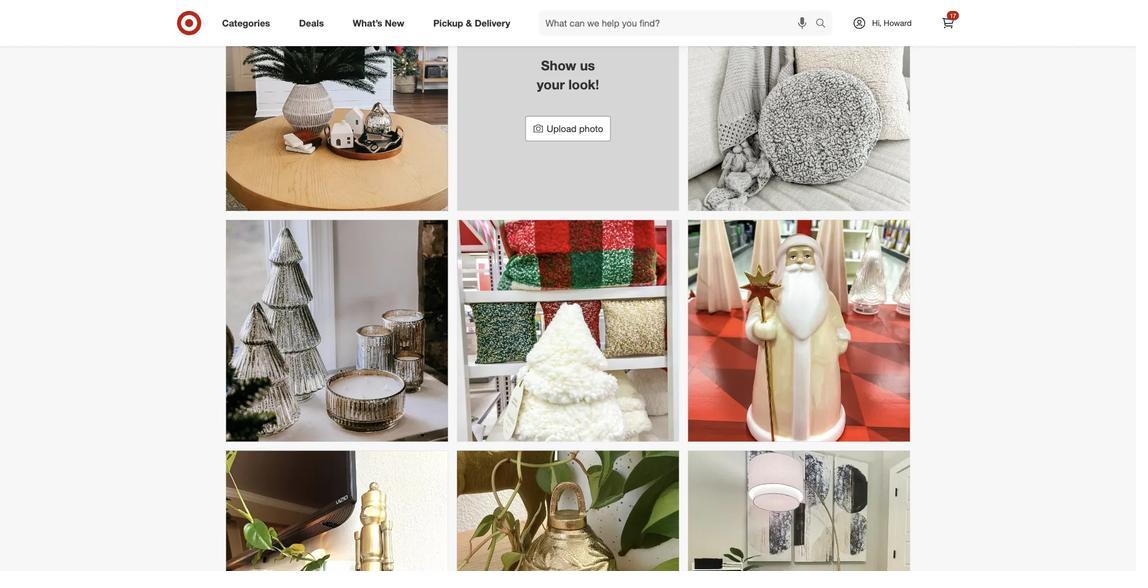 Task type: locate. For each thing, give the bounding box(es) containing it.
&
[[466, 17, 472, 29]]

user image by @jamielynn636 image
[[457, 220, 679, 442], [688, 220, 910, 442]]

pickup & delivery
[[433, 17, 510, 29]]

show us your look!
[[537, 57, 599, 92]]

search button
[[810, 10, 838, 38]]

user image by @lizdeck93 image
[[226, 0, 448, 211]]

us
[[580, 57, 595, 73]]

howard
[[884, 18, 912, 28]]

categories link
[[212, 10, 285, 36]]

1 horizontal spatial user image by @jamielynn636 image
[[688, 220, 910, 442]]

what's new link
[[343, 10, 419, 36]]

0 horizontal spatial user image by @jamielynn636 image
[[457, 220, 679, 442]]

deals
[[299, 17, 324, 29]]

17
[[950, 12, 956, 19]]

17 link
[[935, 10, 961, 36]]



Task type: describe. For each thing, give the bounding box(es) containing it.
1 user image by @jamielynn636 image from the left
[[457, 220, 679, 442]]

hi, howard
[[872, 18, 912, 28]]

user image by @bloomintobeautiful image
[[688, 0, 910, 211]]

user image by @style_and_grace_interiors image
[[457, 451, 679, 572]]

user image by @leisurelambie image
[[688, 451, 910, 572]]

new
[[385, 17, 404, 29]]

upload photo button
[[525, 116, 611, 142]]

upload
[[547, 123, 577, 134]]

search
[[810, 19, 838, 30]]

What can we help you find? suggestions appear below search field
[[539, 10, 818, 36]]

user image by @m_designsco image
[[226, 451, 448, 572]]

photo
[[579, 123, 603, 134]]

what's
[[353, 17, 382, 29]]

hi,
[[872, 18, 881, 28]]

pickup
[[433, 17, 463, 29]]

user image by @mrsmeaganfowler image
[[226, 220, 448, 442]]

show
[[541, 57, 576, 73]]

deals link
[[289, 10, 338, 36]]

look!
[[568, 76, 599, 92]]

upload photo
[[547, 123, 603, 134]]

2 user image by @jamielynn636 image from the left
[[688, 220, 910, 442]]

your
[[537, 76, 565, 92]]

categories
[[222, 17, 270, 29]]

pickup & delivery link
[[423, 10, 525, 36]]

delivery
[[475, 17, 510, 29]]

what's new
[[353, 17, 404, 29]]



Task type: vqa. For each thing, say whether or not it's contained in the screenshot.
the leftmost exclusions
no



